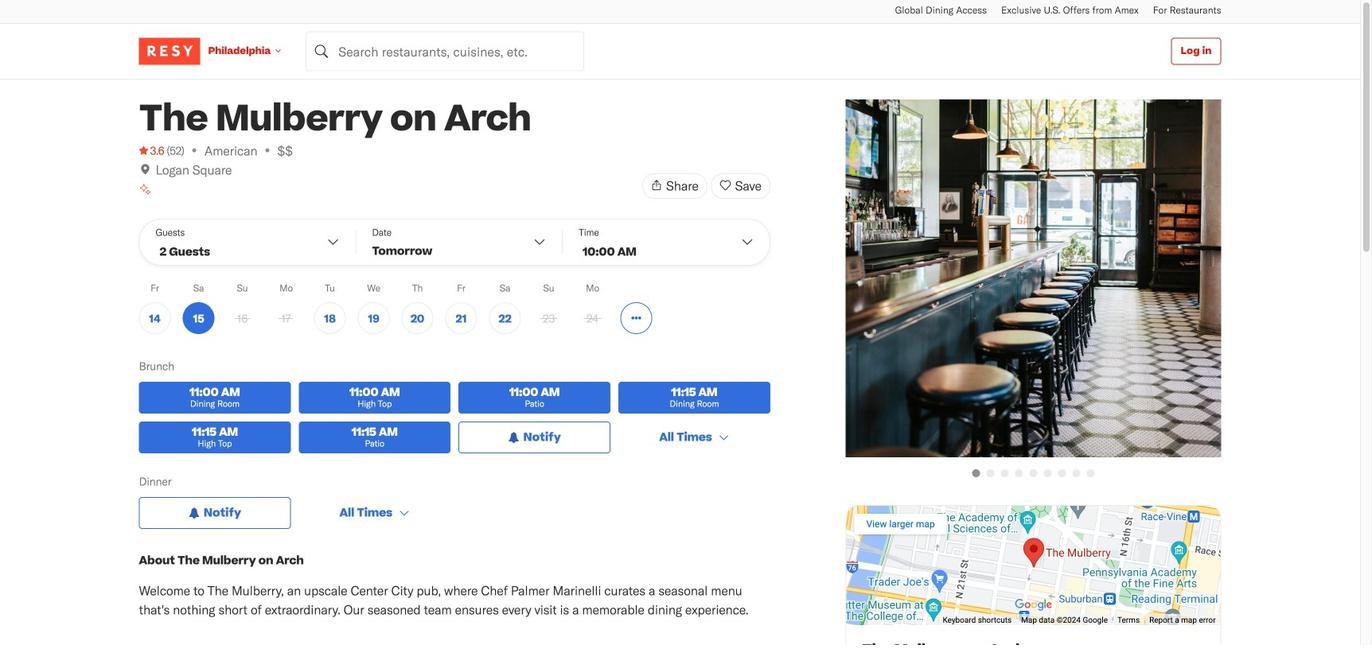 Task type: vqa. For each thing, say whether or not it's contained in the screenshot.
4.9 out of 5 stars "Image"
no



Task type: locate. For each thing, give the bounding box(es) containing it.
None field
[[306, 31, 585, 71]]

3.6 out of 5 stars image
[[139, 143, 164, 158]]

Search restaurants, cuisines, etc. text field
[[306, 31, 585, 71]]



